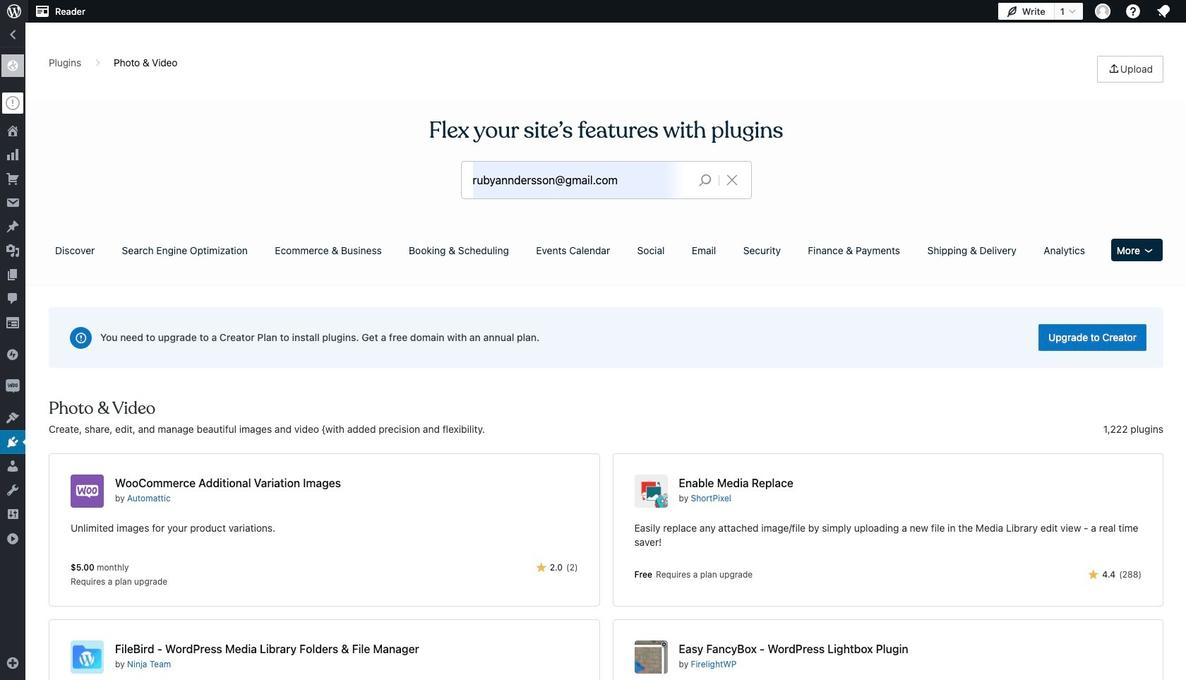 Task type: locate. For each thing, give the bounding box(es) containing it.
manage your notifications image
[[1155, 3, 1172, 20]]

plugin icon image
[[71, 475, 104, 508], [635, 475, 668, 508], [71, 641, 104, 674], [635, 641, 668, 674]]

2 img image from the top
[[6, 379, 20, 393]]

main content
[[44, 56, 1169, 680]]

1 vertical spatial img image
[[6, 379, 20, 393]]

0 vertical spatial img image
[[6, 347, 20, 362]]

None search field
[[461, 162, 751, 198]]

img image
[[6, 347, 20, 362], [6, 379, 20, 393]]

Search search field
[[473, 162, 688, 198]]



Task type: vqa. For each thing, say whether or not it's contained in the screenshot.
'Search' search field
yes



Task type: describe. For each thing, give the bounding box(es) containing it.
1 img image from the top
[[6, 347, 20, 362]]

my profile image
[[1095, 4, 1111, 19]]

manage your sites image
[[6, 3, 23, 20]]

help image
[[1125, 3, 1142, 20]]

open search image
[[688, 170, 723, 190]]

close search image
[[714, 172, 750, 189]]



